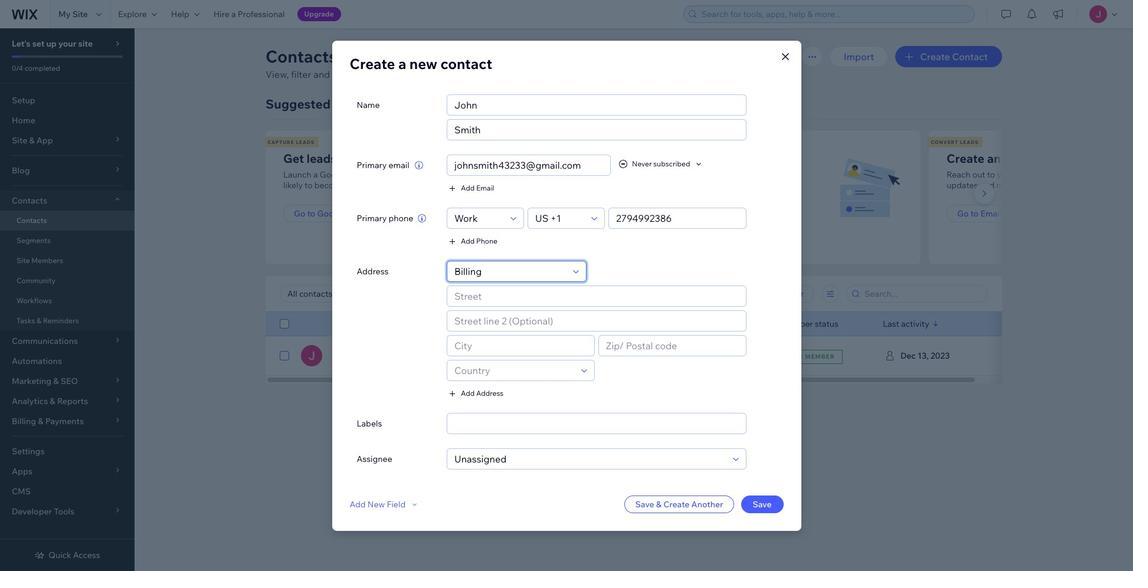 Task type: locate. For each thing, give the bounding box(es) containing it.
phone
[[389, 213, 414, 224]]

a right the hire
[[231, 9, 236, 19]]

2 leads from the left
[[961, 139, 979, 145]]

never subscribed
[[633, 159, 691, 168]]

activity
[[902, 319, 930, 330]]

1 horizontal spatial go
[[958, 208, 969, 219]]

1 vertical spatial type field
[[451, 261, 570, 281]]

community
[[17, 276, 56, 285]]

2 vertical spatial google
[[317, 208, 346, 219]]

email up city "field"
[[472, 319, 494, 330]]

type field up the add phone at the top left of the page
[[451, 208, 507, 228]]

& left the another
[[657, 499, 662, 510]]

importing
[[680, 169, 718, 180]]

a inside 'get leads with google ads launch a google ads campaign to target people likely to become leads.'
[[314, 169, 318, 180]]

1 horizontal spatial leads
[[961, 139, 979, 145]]

1 vertical spatial with
[[1064, 169, 1080, 180]]

1 leads from the left
[[296, 139, 315, 145]]

2 horizontal spatial site
[[788, 353, 804, 361]]

1 vertical spatial contact
[[677, 151, 720, 166]]

with right leads
[[340, 151, 364, 166]]

an
[[988, 151, 1002, 166]]

save for save & create another
[[636, 499, 655, 510]]

professional
[[238, 9, 285, 19]]

1 vertical spatial address
[[477, 389, 504, 398]]

members
[[31, 256, 63, 265]]

new
[[410, 55, 438, 72]]

james peterson image
[[301, 345, 322, 367]]

contacts inside popup button
[[12, 195, 47, 206]]

workflows link
[[0, 291, 135, 311]]

leads. right customers
[[506, 69, 532, 80]]

campaign
[[1037, 151, 1093, 166], [367, 169, 405, 180]]

tasks & reminders link
[[0, 311, 135, 331]]

1 horizontal spatial address
[[477, 389, 504, 398]]

&
[[37, 317, 41, 325], [657, 499, 662, 510]]

contact inside grow your contact list add contacts by importing them via gmail or a csv file.
[[677, 151, 720, 166]]

with right subscribers
[[1064, 169, 1080, 180]]

to down "become"
[[307, 208, 316, 219]]

& inside sidebar element
[[37, 317, 41, 325]]

site
[[78, 38, 93, 49]]

0 horizontal spatial with
[[340, 151, 364, 166]]

to down "updates"
[[971, 208, 979, 219]]

google inside go to google ads button
[[317, 208, 346, 219]]

site inside sidebar element
[[17, 256, 30, 265]]

go for get
[[294, 208, 306, 219]]

settings
[[12, 446, 45, 457]]

leads up get
[[296, 139, 315, 145]]

0 horizontal spatial and
[[314, 69, 330, 80]]

create for create a new contact
[[350, 55, 395, 72]]

email inside add email button
[[477, 184, 495, 193]]

add email button
[[447, 183, 495, 193]]

another
[[692, 499, 724, 510]]

with
[[340, 151, 364, 166], [1064, 169, 1080, 180]]

0 horizontal spatial import
[[626, 208, 653, 219]]

a inside grow your contact list add contacts by importing them via gmail or a csv file.
[[789, 169, 793, 180]]

your right up
[[58, 38, 76, 49]]

a down leads
[[314, 169, 318, 180]]

save button
[[741, 496, 784, 514]]

1 horizontal spatial contact
[[677, 151, 720, 166]]

field
[[387, 499, 406, 510]]

create a new contact
[[350, 55, 493, 72]]

add address button
[[447, 388, 504, 399]]

0 horizontal spatial leads
[[296, 139, 315, 145]]

sidebar element
[[0, 28, 135, 572]]

0 horizontal spatial leads.
[[348, 180, 370, 191]]

0 horizontal spatial &
[[37, 317, 41, 325]]

1 horizontal spatial leads.
[[506, 69, 532, 80]]

and left more.
[[981, 180, 995, 191]]

tasks
[[17, 317, 35, 325]]

your inside create an email campaign reach out to your subscribers with newsletters, updates and more.
[[998, 169, 1015, 180]]

0 vertical spatial leads.
[[506, 69, 532, 80]]

site members
[[17, 256, 63, 265]]

save & create another button
[[625, 496, 734, 514]]

suggested for you
[[266, 96, 375, 112]]

go down "updates"
[[958, 208, 969, 219]]

member
[[781, 319, 814, 330], [806, 353, 836, 361]]

campaign left target
[[367, 169, 405, 180]]

create for create contact
[[921, 51, 951, 63]]

all
[[370, 69, 380, 80]]

contacts inside contacts view, filter and manage all of your site's customers and leads.
[[266, 46, 338, 67]]

capture leads
[[268, 139, 315, 145]]

hire a professional link
[[207, 0, 292, 28]]

None field
[[458, 414, 743, 434], [451, 449, 730, 469], [458, 414, 743, 434], [451, 449, 730, 469]]

file.
[[634, 180, 648, 191]]

home link
[[0, 110, 135, 131]]

your up contacts
[[649, 151, 674, 166]]

None checkbox
[[280, 349, 289, 363]]

0 vertical spatial email
[[477, 184, 495, 193]]

1 vertical spatial &
[[657, 499, 662, 510]]

primary
[[357, 160, 387, 170], [357, 213, 387, 224]]

import for import
[[844, 51, 875, 63]]

site right my
[[72, 9, 88, 19]]

0 vertical spatial primary
[[357, 160, 387, 170]]

1 horizontal spatial &
[[657, 499, 662, 510]]

0 vertical spatial import
[[844, 51, 875, 63]]

a right or
[[789, 169, 793, 180]]

or
[[779, 169, 787, 180]]

your inside contacts view, filter and manage all of your site's customers and leads.
[[393, 69, 413, 80]]

them
[[720, 169, 740, 180]]

add down country field
[[461, 389, 475, 398]]

Email field
[[451, 155, 607, 175]]

add left new
[[350, 499, 366, 510]]

go down "likely"
[[294, 208, 306, 219]]

your right of
[[393, 69, 413, 80]]

create up reach
[[947, 151, 985, 166]]

email right an
[[1004, 151, 1035, 166]]

segments link
[[0, 231, 135, 251]]

gmail
[[755, 169, 777, 180]]

type field down phone
[[451, 261, 570, 281]]

get
[[600, 139, 611, 145]]

City field
[[451, 336, 591, 356]]

your down an
[[998, 169, 1015, 180]]

never subscribed button
[[618, 159, 705, 169]]

Last name field
[[451, 120, 743, 140]]

email down the email field
[[477, 184, 495, 193]]

and right filter
[[314, 69, 330, 80]]

1 horizontal spatial import
[[844, 51, 875, 63]]

0 vertical spatial contact
[[441, 55, 493, 72]]

leads.
[[506, 69, 532, 80], [348, 180, 370, 191]]

import inside import button
[[844, 51, 875, 63]]

2 horizontal spatial and
[[981, 180, 995, 191]]

0 vertical spatial with
[[340, 151, 364, 166]]

create an email campaign reach out to your subscribers with newsletters, updates and more.
[[947, 151, 1128, 191]]

csv
[[615, 180, 632, 191]]

contact right 'site's'
[[441, 55, 493, 72]]

google down leads
[[320, 169, 348, 180]]

0 vertical spatial type field
[[451, 208, 507, 228]]

email
[[477, 184, 495, 193], [981, 208, 1003, 219], [472, 319, 494, 330]]

1 horizontal spatial email
[[1004, 151, 1035, 166]]

help
[[171, 9, 189, 19]]

0 horizontal spatial go
[[294, 208, 306, 219]]

import for import contacts
[[626, 208, 653, 219]]

0 horizontal spatial save
[[636, 499, 655, 510]]

1 vertical spatial leads.
[[348, 180, 370, 191]]

1 vertical spatial ads
[[350, 169, 365, 180]]

site down segments
[[17, 256, 30, 265]]

First name field
[[451, 95, 743, 115]]

create for create an email campaign reach out to your subscribers with newsletters, updates and more.
[[947, 151, 985, 166]]

0 horizontal spatial site
[[17, 256, 30, 265]]

None checkbox
[[280, 317, 289, 331]]

out
[[973, 169, 986, 180]]

james.peterson1902@gmail.com
[[472, 351, 600, 361]]

1 vertical spatial primary
[[357, 213, 387, 224]]

Phone field
[[613, 208, 743, 228]]

1 go from the left
[[294, 208, 306, 219]]

0 vertical spatial &
[[37, 317, 41, 325]]

member left the status
[[781, 319, 814, 330]]

site down member status
[[788, 353, 804, 361]]

to left target
[[407, 169, 415, 180]]

0 horizontal spatial campaign
[[367, 169, 405, 180]]

1 vertical spatial google
[[320, 169, 348, 180]]

primary right leads
[[357, 160, 387, 170]]

target
[[417, 169, 440, 180]]

Search... field
[[862, 286, 985, 302]]

1 vertical spatial campaign
[[367, 169, 405, 180]]

& right tasks
[[37, 317, 41, 325]]

2 primary from the top
[[357, 213, 387, 224]]

google down "become"
[[317, 208, 346, 219]]

2 vertical spatial email
[[472, 319, 494, 330]]

leads
[[307, 151, 337, 166]]

ads left phone
[[348, 208, 363, 219]]

workflows
[[17, 296, 52, 305]]

1 horizontal spatial save
[[753, 499, 772, 510]]

leads right convert
[[961, 139, 979, 145]]

1 horizontal spatial site
[[72, 9, 88, 19]]

add down people
[[461, 184, 475, 193]]

1 vertical spatial import
[[626, 208, 653, 219]]

1 vertical spatial email
[[981, 208, 1003, 219]]

ads up target
[[411, 151, 433, 166]]

2 go from the left
[[958, 208, 969, 219]]

2 save from the left
[[753, 499, 772, 510]]

add phone
[[461, 237, 498, 246]]

0 vertical spatial campaign
[[1037, 151, 1093, 166]]

import down search for tools, apps, help & more... field at right
[[844, 51, 875, 63]]

filter
[[291, 69, 312, 80]]

a right of
[[399, 55, 407, 72]]

add left phone
[[461, 237, 475, 246]]

create inside create an email campaign reach out to your subscribers with newsletters, updates and more.
[[947, 151, 985, 166]]

home
[[12, 115, 35, 126]]

leads for get
[[296, 139, 315, 145]]

contacts link
[[0, 211, 135, 231]]

2 vertical spatial ads
[[348, 208, 363, 219]]

0 vertical spatial address
[[357, 266, 389, 277]]

to right out
[[988, 169, 996, 180]]

quick access button
[[34, 550, 100, 561]]

primary left phone
[[357, 213, 387, 224]]

go
[[294, 208, 306, 219], [958, 208, 969, 219]]

Type field
[[451, 208, 507, 228], [451, 261, 570, 281]]

member down the status
[[806, 353, 836, 361]]

save for save
[[753, 499, 772, 510]]

list
[[264, 131, 1134, 265]]

contact up importing
[[677, 151, 720, 166]]

list containing get leads with google ads
[[264, 131, 1134, 265]]

google down name
[[367, 151, 408, 166]]

add down grow
[[615, 169, 631, 180]]

0 horizontal spatial address
[[357, 266, 389, 277]]

0 vertical spatial member
[[781, 319, 814, 330]]

create left the contact
[[921, 51, 951, 63]]

import down file.
[[626, 208, 653, 219]]

address down country field
[[477, 389, 504, 398]]

1 primary from the top
[[357, 160, 387, 170]]

1 vertical spatial site
[[17, 256, 30, 265]]

1 vertical spatial member
[[806, 353, 836, 361]]

campaign up subscribers
[[1037, 151, 1093, 166]]

leads. right "become"
[[348, 180, 370, 191]]

email left marketing
[[981, 208, 1003, 219]]

upgrade
[[304, 9, 334, 18]]

Street field
[[451, 286, 743, 306]]

1 horizontal spatial with
[[1064, 169, 1080, 180]]

campaign inside create an email campaign reach out to your subscribers with newsletters, updates and more.
[[1037, 151, 1093, 166]]

import inside import contacts button
[[626, 208, 653, 219]]

1 horizontal spatial campaign
[[1037, 151, 1093, 166]]

and
[[314, 69, 330, 80], [487, 69, 504, 80], [981, 180, 995, 191]]

ads right "become"
[[350, 169, 365, 180]]

0 horizontal spatial contact
[[441, 55, 493, 72]]

email inside create an email campaign reach out to your subscribers with newsletters, updates and more.
[[1004, 151, 1035, 166]]

convert leads
[[932, 139, 979, 145]]

2 vertical spatial site
[[788, 353, 804, 361]]

1 save from the left
[[636, 499, 655, 510]]

add for add phone
[[461, 237, 475, 246]]

1 type field from the top
[[451, 208, 507, 228]]

filter button
[[763, 285, 815, 303]]

and right customers
[[487, 69, 504, 80]]

setup link
[[0, 90, 135, 110]]

and inside create an email campaign reach out to your subscribers with newsletters, updates and more.
[[981, 180, 995, 191]]

member status
[[781, 319, 839, 330]]

ads
[[411, 151, 433, 166], [350, 169, 365, 180], [348, 208, 363, 219]]

& for create
[[657, 499, 662, 510]]

address up the unsaved view field
[[357, 266, 389, 277]]

primary for primary phone
[[357, 213, 387, 224]]

& inside button
[[657, 499, 662, 510]]

email left target
[[389, 160, 410, 170]]

add for add new field
[[350, 499, 366, 510]]

create
[[921, 51, 951, 63], [350, 55, 395, 72], [947, 151, 985, 166], [664, 499, 690, 510]]

get leads with google ads launch a google ads campaign to target people likely to become leads.
[[283, 151, 469, 191]]

community link
[[0, 271, 135, 291]]

create up you
[[350, 55, 395, 72]]



Task type: describe. For each thing, give the bounding box(es) containing it.
go for create
[[958, 208, 969, 219]]

automations
[[12, 356, 62, 367]]

contacts view, filter and manage all of your site's customers and leads.
[[266, 46, 534, 80]]

new
[[368, 499, 385, 510]]

address inside button
[[477, 389, 504, 398]]

a inside "link"
[[231, 9, 236, 19]]

contacts inside button
[[654, 208, 690, 219]]

leads for create
[[961, 139, 979, 145]]

get
[[283, 151, 304, 166]]

automations link
[[0, 351, 135, 371]]

Country field
[[451, 361, 578, 381]]

cms
[[12, 487, 31, 497]]

contact
[[953, 51, 989, 63]]

Street line 2 (Optional) field
[[451, 311, 743, 331]]

suggested
[[266, 96, 331, 112]]

assignee
[[357, 454, 393, 464]]

0/4
[[12, 64, 23, 73]]

last
[[884, 319, 900, 330]]

reminders
[[43, 317, 79, 325]]

explore
[[118, 9, 147, 19]]

updates
[[947, 180, 979, 191]]

contacts button
[[0, 191, 135, 211]]

go to email marketing
[[958, 208, 1044, 219]]

more
[[613, 139, 629, 145]]

of
[[382, 69, 391, 80]]

up
[[46, 38, 57, 49]]

0 horizontal spatial email
[[389, 160, 410, 170]]

create left the another
[[664, 499, 690, 510]]

Unsaved view field
[[284, 286, 366, 302]]

ads inside button
[[348, 208, 363, 219]]

newsletters,
[[1082, 169, 1128, 180]]

my
[[58, 9, 71, 19]]

last activity
[[884, 319, 930, 330]]

to inside create an email campaign reach out to your subscribers with newsletters, updates and more.
[[988, 169, 996, 180]]

contacts
[[633, 169, 667, 180]]

access
[[73, 550, 100, 561]]

phone
[[477, 237, 498, 246]]

import contacts button
[[615, 205, 701, 223]]

primary for primary email
[[357, 160, 387, 170]]

dec 13, 2023
[[901, 351, 951, 361]]

0 vertical spatial google
[[367, 151, 408, 166]]

labels
[[357, 418, 382, 429]]

setup
[[12, 95, 35, 106]]

leads. inside contacts view, filter and manage all of your site's customers and leads.
[[506, 69, 532, 80]]

13,
[[918, 351, 929, 361]]

view,
[[266, 69, 289, 80]]

add inside grow your contact list add contacts by importing them via gmail or a csv file.
[[615, 169, 631, 180]]

2023
[[931, 351, 951, 361]]

you
[[354, 96, 375, 112]]

subscribed
[[654, 159, 691, 168]]

go to google ads button
[[283, 205, 374, 223]]

site members link
[[0, 251, 135, 271]]

let's set up your site
[[12, 38, 93, 49]]

quick
[[49, 550, 71, 561]]

name
[[357, 100, 380, 110]]

leads. inside 'get leads with google ads launch a google ads campaign to target people likely to become leads.'
[[348, 180, 370, 191]]

add phone button
[[447, 236, 498, 247]]

your inside sidebar element
[[58, 38, 76, 49]]

import contacts
[[626, 208, 690, 219]]

segments
[[17, 236, 51, 245]]

manage
[[332, 69, 368, 80]]

cms link
[[0, 482, 135, 502]]

go to google ads
[[294, 208, 363, 219]]

& for reminders
[[37, 317, 41, 325]]

0 vertical spatial ads
[[411, 151, 433, 166]]

filter
[[784, 289, 804, 299]]

go to email marketing button
[[947, 205, 1055, 223]]

site for site member
[[788, 353, 804, 361]]

0/4 completed
[[12, 64, 60, 73]]

quick access
[[49, 550, 100, 561]]

Search for tools, apps, help & more... field
[[699, 6, 972, 22]]

grow your contact list add contacts by importing them via gmail or a csv file.
[[615, 151, 793, 191]]

Code field
[[532, 208, 588, 228]]

reach
[[947, 169, 971, 180]]

primary email
[[357, 160, 410, 170]]

your inside grow your contact list add contacts by importing them via gmail or a csv file.
[[649, 151, 674, 166]]

status
[[815, 319, 839, 330]]

more.
[[997, 180, 1019, 191]]

hire a professional
[[214, 9, 285, 19]]

with inside create an email campaign reach out to your subscribers with newsletters, updates and more.
[[1064, 169, 1080, 180]]

add for add address
[[461, 389, 475, 398]]

with inside 'get leads with google ads launch a google ads campaign to target people likely to become leads.'
[[340, 151, 364, 166]]

get more contacts
[[600, 139, 662, 145]]

site's
[[415, 69, 437, 80]]

subscribers
[[1017, 169, 1062, 180]]

0 vertical spatial site
[[72, 9, 88, 19]]

site for site members
[[17, 256, 30, 265]]

likely
[[283, 180, 303, 191]]

create contact
[[921, 51, 989, 63]]

site member
[[788, 353, 836, 361]]

tasks & reminders
[[17, 317, 79, 325]]

email inside go to email marketing button
[[981, 208, 1003, 219]]

never
[[633, 159, 652, 168]]

people
[[442, 169, 469, 180]]

contacts
[[631, 139, 662, 145]]

primary phone
[[357, 213, 414, 224]]

dec
[[901, 351, 917, 361]]

save & create another
[[636, 499, 724, 510]]

add address
[[461, 389, 504, 398]]

1 horizontal spatial and
[[487, 69, 504, 80]]

add for add email
[[461, 184, 475, 193]]

2 type field from the top
[[451, 261, 570, 281]]

add email
[[461, 184, 495, 193]]

my site
[[58, 9, 88, 19]]

create contact button
[[896, 46, 1003, 67]]

to right "likely"
[[305, 180, 313, 191]]

add new field button
[[350, 499, 420, 510]]

campaign inside 'get leads with google ads launch a google ads campaign to target people likely to become leads.'
[[367, 169, 405, 180]]

let's
[[12, 38, 30, 49]]

Zip/ Postal code field
[[603, 336, 743, 356]]

import button
[[830, 46, 889, 67]]

marketing
[[1004, 208, 1044, 219]]

via
[[742, 169, 753, 180]]



Task type: vqa. For each thing, say whether or not it's contained in the screenshot.
Country field at the bottom of page
yes



